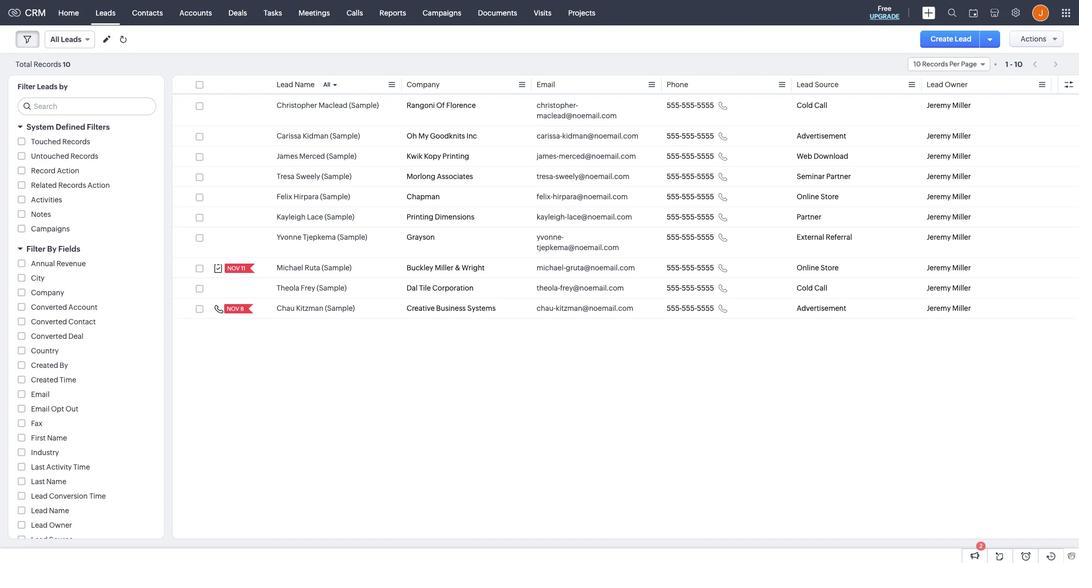 Task type: vqa. For each thing, say whether or not it's contained in the screenshot.


Task type: describe. For each thing, give the bounding box(es) containing it.
(sample) for chau kitzman (sample)
[[325, 304, 355, 313]]

jeremy for chau-kitzman@noemail.com
[[927, 304, 951, 313]]

related records action
[[31, 181, 110, 190]]

reports link
[[371, 0, 415, 25]]

industry
[[31, 449, 59, 457]]

1
[[1006, 60, 1009, 68]]

tresa
[[277, 172, 295, 181]]

miller for michael-gruta@noemail.com
[[953, 264, 972, 272]]

time for activity
[[73, 463, 90, 472]]

jeremy miller for tresa-sweely@noemail.com
[[927, 172, 972, 181]]

nov for michael
[[227, 265, 240, 272]]

creative business systems
[[407, 304, 496, 313]]

555-555-5555 for christopher- maclead@noemail.com
[[667, 101, 715, 110]]

defined
[[56, 123, 85, 131]]

oh
[[407, 132, 417, 140]]

carissa-kidman@noemail.com link
[[537, 131, 639, 141]]

records for untouched
[[71, 152, 98, 160]]

cold for christopher- maclead@noemail.com
[[797, 101, 813, 110]]

james merced (sample)
[[277, 152, 357, 160]]

name down conversion
[[49, 507, 69, 515]]

jeremy for carissa-kidman@noemail.com
[[927, 132, 951, 140]]

maclead@noemail.com
[[537, 112, 617, 120]]

yvonne
[[277, 233, 302, 242]]

corporation
[[433, 284, 474, 292]]

0 vertical spatial time
[[60, 376, 76, 384]]

tresa sweely (sample) link
[[277, 171, 352, 182]]

felix
[[277, 193, 292, 201]]

jeremy for kayleigh-lace@noemail.com
[[927, 213, 951, 221]]

deal
[[68, 332, 84, 341]]

store for michael-gruta@noemail.com
[[821, 264, 839, 272]]

seminar partner
[[797, 172, 852, 181]]

(sample) for felix hirpara (sample)
[[320, 193, 350, 201]]

buckley
[[407, 264, 434, 272]]

leads link
[[87, 0, 124, 25]]

1 horizontal spatial action
[[88, 181, 110, 190]]

filters
[[87, 123, 110, 131]]

(sample) for kayleigh lace (sample)
[[325, 213, 355, 221]]

name up christopher
[[295, 81, 315, 89]]

christopher maclead (sample) link
[[277, 100, 379, 111]]

5555 for felix-hirpara@noemail.com
[[697, 193, 715, 201]]

kayleigh lace (sample) link
[[277, 212, 355, 222]]

advertisement for carissa-kidman@noemail.com
[[797, 132, 847, 140]]

jeremy miller for christopher- maclead@noemail.com
[[927, 101, 972, 110]]

merced
[[299, 152, 325, 160]]

555-555-5555 for chau-kitzman@noemail.com
[[667, 304, 715, 313]]

miller for felix-hirpara@noemail.com
[[953, 193, 972, 201]]

5555 for theola-frey@noemail.com
[[697, 284, 715, 292]]

create lead button
[[921, 31, 983, 48]]

felix hirpara (sample) link
[[277, 192, 350, 202]]

contact
[[68, 318, 96, 326]]

carissa kidman (sample)
[[277, 132, 360, 140]]

jeremy miller for theola-frey@noemail.com
[[927, 284, 972, 292]]

crm
[[25, 7, 46, 18]]

opt
[[51, 405, 64, 413]]

system defined filters
[[26, 123, 110, 131]]

1 - 10
[[1006, 60, 1023, 68]]

1 horizontal spatial lead name
[[277, 81, 315, 89]]

1 vertical spatial email
[[31, 391, 50, 399]]

reports
[[380, 9, 406, 17]]

filter for filter by fields
[[26, 245, 45, 253]]

(sample) for christopher maclead (sample)
[[349, 101, 379, 110]]

buckley miller & wright
[[407, 264, 485, 272]]

campaigns link
[[415, 0, 470, 25]]

of
[[437, 101, 445, 110]]

1 horizontal spatial owner
[[945, 81, 968, 89]]

out
[[66, 405, 78, 413]]

conversion
[[49, 492, 88, 501]]

printing dimensions
[[407, 213, 475, 221]]

nov 8 link
[[224, 304, 245, 314]]

0 vertical spatial partner
[[827, 172, 852, 181]]

0 horizontal spatial lead source
[[31, 536, 73, 544]]

0 horizontal spatial lead owner
[[31, 521, 72, 530]]

5555 for michael-gruta@noemail.com
[[697, 264, 715, 272]]

sweely@noemail.com
[[556, 172, 630, 181]]

chau-
[[537, 304, 556, 313]]

5555 for james-merced@noemail.com
[[697, 152, 715, 160]]

goodknits
[[430, 132, 465, 140]]

ruta
[[305, 264, 320, 272]]

leads for filter leads by
[[37, 83, 58, 91]]

0 vertical spatial email
[[537, 81, 556, 89]]

kidman
[[303, 132, 329, 140]]

christopher-
[[537, 101, 579, 110]]

converted for converted deal
[[31, 332, 67, 341]]

8
[[241, 306, 244, 312]]

1 vertical spatial partner
[[797, 213, 822, 221]]

christopher maclead (sample)
[[277, 101, 379, 110]]

row group containing christopher maclead (sample)
[[172, 96, 1080, 319]]

frey@noemail.com
[[560, 284, 624, 292]]

tasks
[[264, 9, 282, 17]]

page
[[962, 60, 977, 68]]

cold call for theola-frey@noemail.com
[[797, 284, 828, 292]]

5555 for christopher- maclead@noemail.com
[[697, 101, 715, 110]]

(sample) for james merced (sample)
[[327, 152, 357, 160]]

lace
[[307, 213, 323, 221]]

call for theola-frey@noemail.com
[[815, 284, 828, 292]]

seminar
[[797, 172, 825, 181]]

10 for total records 10
[[63, 61, 71, 68]]

chau kitzman (sample) link
[[277, 303, 355, 314]]

kayleigh
[[277, 213, 306, 221]]

calls
[[347, 9, 363, 17]]

records for touched
[[62, 138, 90, 146]]

carissa kidman (sample) link
[[277, 131, 360, 141]]

filter for filter leads by
[[18, 83, 35, 91]]

555-555-5555 for kayleigh-lace@noemail.com
[[667, 213, 715, 221]]

(sample) for carissa kidman (sample)
[[330, 132, 360, 140]]

download
[[814, 152, 849, 160]]

555-555-5555 for carissa-kidman@noemail.com
[[667, 132, 715, 140]]

miller for christopher- maclead@noemail.com
[[953, 101, 972, 110]]

miller for kayleigh-lace@noemail.com
[[953, 213, 972, 221]]

home
[[58, 9, 79, 17]]

kitzman
[[296, 304, 324, 313]]

(sample) for theola frey (sample)
[[317, 284, 347, 292]]

jeremy miller for michael-gruta@noemail.com
[[927, 264, 972, 272]]

-
[[1011, 60, 1013, 68]]

total records 10
[[16, 60, 71, 68]]

city
[[31, 274, 45, 283]]

record action
[[31, 167, 79, 175]]

maclead
[[319, 101, 348, 110]]

chau-kitzman@noemail.com
[[537, 304, 634, 313]]

2 vertical spatial email
[[31, 405, 50, 413]]

0 vertical spatial source
[[815, 81, 839, 89]]

time for conversion
[[89, 492, 106, 501]]

kwik kopy printing
[[407, 152, 470, 160]]

kayleigh-lace@noemail.com
[[537, 213, 632, 221]]

5555 for tresa-sweely@noemail.com
[[697, 172, 715, 181]]

record
[[31, 167, 55, 175]]

search element
[[942, 0, 963, 25]]

(sample) for tresa sweely (sample)
[[322, 172, 352, 181]]

untouched records
[[31, 152, 98, 160]]

online for michael-gruta@noemail.com
[[797, 264, 820, 272]]

theola
[[277, 284, 300, 292]]

systems
[[468, 304, 496, 313]]

rangoni
[[407, 101, 435, 110]]

profile element
[[1027, 0, 1056, 25]]

2
[[980, 543, 983, 549]]

touched records
[[31, 138, 90, 146]]

online store for gruta@noemail.com
[[797, 264, 839, 272]]

calendar image
[[970, 9, 978, 17]]

records for 10
[[923, 60, 949, 68]]

0 horizontal spatial action
[[57, 167, 79, 175]]

online for felix-hirpara@noemail.com
[[797, 193, 820, 201]]

0 vertical spatial leads
[[96, 9, 116, 17]]

documents link
[[470, 0, 526, 25]]

last activity time
[[31, 463, 90, 472]]



Task type: locate. For each thing, give the bounding box(es) containing it.
1 vertical spatial company
[[31, 289, 64, 297]]

&
[[455, 264, 461, 272]]

7 5555 from the top
[[697, 233, 715, 242]]

meetings link
[[290, 0, 338, 25]]

call
[[815, 101, 828, 110], [815, 284, 828, 292]]

converted
[[31, 303, 67, 312], [31, 318, 67, 326], [31, 332, 67, 341]]

kitzman@noemail.com
[[556, 304, 634, 313]]

created for created by
[[31, 361, 58, 370]]

leads right home link in the top left of the page
[[96, 9, 116, 17]]

contacts link
[[124, 0, 171, 25]]

1 vertical spatial nov
[[227, 306, 239, 312]]

tile
[[419, 284, 431, 292]]

theola-frey@noemail.com link
[[537, 283, 624, 293]]

profile image
[[1033, 4, 1050, 21]]

1 vertical spatial advertisement
[[797, 304, 847, 313]]

9 5555 from the top
[[697, 284, 715, 292]]

lead name
[[277, 81, 315, 89], [31, 507, 69, 515]]

nov 8
[[227, 306, 244, 312]]

1 horizontal spatial lead owner
[[927, 81, 968, 89]]

1 call from the top
[[815, 101, 828, 110]]

2 advertisement from the top
[[797, 304, 847, 313]]

(sample) up kayleigh lace (sample)
[[320, 193, 350, 201]]

company up rangoni
[[407, 81, 440, 89]]

all up christopher maclead (sample) link
[[324, 82, 331, 88]]

create menu image
[[923, 6, 936, 19]]

0 vertical spatial last
[[31, 463, 45, 472]]

5555
[[697, 101, 715, 110], [697, 132, 715, 140], [697, 152, 715, 160], [697, 172, 715, 181], [697, 193, 715, 201], [697, 213, 715, 221], [697, 233, 715, 242], [697, 264, 715, 272], [697, 284, 715, 292], [697, 304, 715, 313]]

jeremy miller for james-merced@noemail.com
[[927, 152, 972, 160]]

1 horizontal spatial source
[[815, 81, 839, 89]]

jeremy miller for felix-hirpara@noemail.com
[[927, 193, 972, 201]]

printing up "grayson"
[[407, 213, 434, 221]]

christopher- maclead@noemail.com
[[537, 101, 617, 120]]

owner down per at the right of page
[[945, 81, 968, 89]]

(sample) inside carissa kidman (sample) link
[[330, 132, 360, 140]]

2 horizontal spatial 10
[[1015, 60, 1023, 68]]

1 jeremy miller from the top
[[927, 101, 972, 110]]

1 vertical spatial leads
[[61, 35, 81, 44]]

2 cold from the top
[[797, 284, 813, 292]]

10 555-555-5555 from the top
[[667, 304, 715, 313]]

calls link
[[338, 0, 371, 25]]

0 horizontal spatial company
[[31, 289, 64, 297]]

lead name up christopher
[[277, 81, 315, 89]]

jeremy miller for kayleigh-lace@noemail.com
[[927, 213, 972, 221]]

lead owner down conversion
[[31, 521, 72, 530]]

last for last activity time
[[31, 463, 45, 472]]

action up related records action
[[57, 167, 79, 175]]

2 cold call from the top
[[797, 284, 828, 292]]

printing up associates
[[443, 152, 470, 160]]

8 jeremy miller from the top
[[927, 264, 972, 272]]

call down external referral
[[815, 284, 828, 292]]

(sample) right maclead
[[349, 101, 379, 110]]

(sample) inside michael ruta (sample) link
[[322, 264, 352, 272]]

records down 'defined'
[[62, 138, 90, 146]]

owner down conversion
[[49, 521, 72, 530]]

partner up external
[[797, 213, 822, 221]]

0 horizontal spatial printing
[[407, 213, 434, 221]]

1 vertical spatial printing
[[407, 213, 434, 221]]

0 vertical spatial filter
[[18, 83, 35, 91]]

jeremy for james-merced@noemail.com
[[927, 152, 951, 160]]

1 store from the top
[[821, 193, 839, 201]]

online down seminar
[[797, 193, 820, 201]]

(sample) right tjepkema
[[338, 233, 368, 242]]

6 jeremy miller from the top
[[927, 213, 972, 221]]

1 horizontal spatial lead source
[[797, 81, 839, 89]]

free upgrade
[[870, 5, 900, 20]]

by inside dropdown button
[[47, 245, 57, 253]]

kopy
[[424, 152, 441, 160]]

1 vertical spatial created
[[31, 376, 58, 384]]

555-555-5555 for theola-frey@noemail.com
[[667, 284, 715, 292]]

created by
[[31, 361, 68, 370]]

name down activity
[[46, 478, 66, 486]]

0 horizontal spatial source
[[49, 536, 73, 544]]

1 vertical spatial campaigns
[[31, 225, 70, 233]]

5 5555 from the top
[[697, 193, 715, 201]]

lead
[[955, 35, 972, 43], [277, 81, 293, 89], [797, 81, 814, 89], [927, 81, 944, 89], [31, 492, 48, 501], [31, 507, 48, 515], [31, 521, 48, 530], [31, 536, 48, 544]]

lace@noemail.com
[[567, 213, 632, 221]]

create lead
[[931, 35, 972, 43]]

chau kitzman (sample)
[[277, 304, 355, 313]]

8 5555 from the top
[[697, 264, 715, 272]]

10 right -
[[1015, 60, 1023, 68]]

2 converted from the top
[[31, 318, 67, 326]]

1 vertical spatial call
[[815, 284, 828, 292]]

cold call for christopher- maclead@noemail.com
[[797, 101, 828, 110]]

0 vertical spatial call
[[815, 101, 828, 110]]

by
[[47, 245, 57, 253], [60, 361, 68, 370]]

1 horizontal spatial all
[[324, 82, 331, 88]]

tresa-sweely@noemail.com
[[537, 172, 630, 181]]

name right first
[[47, 434, 67, 443]]

2 jeremy from the top
[[927, 132, 951, 140]]

(sample) right frey
[[317, 284, 347, 292]]

converted up country in the left bottom of the page
[[31, 332, 67, 341]]

last down last activity time
[[31, 478, 45, 486]]

merced@noemail.com
[[559, 152, 636, 160]]

jeremy for theola-frey@noemail.com
[[927, 284, 951, 292]]

0 vertical spatial by
[[47, 245, 57, 253]]

2 jeremy miller from the top
[[927, 132, 972, 140]]

external referral
[[797, 233, 853, 242]]

lead owner down the 10 records per page field on the right top of page
[[927, 81, 968, 89]]

nov 11
[[227, 265, 246, 272]]

cold call up web
[[797, 101, 828, 110]]

time down created by
[[60, 376, 76, 384]]

(sample) right kitzman
[[325, 304, 355, 313]]

time
[[60, 376, 76, 384], [73, 463, 90, 472], [89, 492, 106, 501]]

1 vertical spatial action
[[88, 181, 110, 190]]

tjepkema@noemail.com
[[537, 244, 620, 252]]

cold call down external
[[797, 284, 828, 292]]

0 horizontal spatial by
[[47, 245, 57, 253]]

hirpara
[[294, 193, 319, 201]]

system defined filters button
[[8, 118, 164, 136]]

michael-
[[537, 264, 566, 272]]

0 vertical spatial cold call
[[797, 101, 828, 110]]

9 jeremy from the top
[[927, 284, 951, 292]]

leads left by
[[37, 83, 58, 91]]

0 vertical spatial lead source
[[797, 81, 839, 89]]

records left per at the right of page
[[923, 60, 949, 68]]

created down created by
[[31, 376, 58, 384]]

8 555-555-5555 from the top
[[667, 264, 715, 272]]

0 vertical spatial converted
[[31, 303, 67, 312]]

1 5555 from the top
[[697, 101, 715, 110]]

jeremy miller for chau-kitzman@noemail.com
[[927, 304, 972, 313]]

call for christopher- maclead@noemail.com
[[815, 101, 828, 110]]

owner
[[945, 81, 968, 89], [49, 521, 72, 530]]

0 vertical spatial owner
[[945, 81, 968, 89]]

system
[[26, 123, 54, 131]]

miller for yvonne- tjepkema@noemail.com
[[953, 233, 972, 242]]

theola-
[[537, 284, 560, 292]]

10 5555 from the top
[[697, 304, 715, 313]]

search image
[[948, 8, 957, 17]]

1 vertical spatial source
[[49, 536, 73, 544]]

advertisement for chau-kitzman@noemail.com
[[797, 304, 847, 313]]

email up the 'christopher-'
[[537, 81, 556, 89]]

nov left 8
[[227, 306, 239, 312]]

1 vertical spatial lead name
[[31, 507, 69, 515]]

2 store from the top
[[821, 264, 839, 272]]

home link
[[50, 0, 87, 25]]

filter leads by
[[18, 83, 68, 91]]

1 last from the top
[[31, 463, 45, 472]]

filter down total at the top left
[[18, 83, 35, 91]]

(sample) right ruta
[[322, 264, 352, 272]]

store down seminar partner
[[821, 193, 839, 201]]

annual revenue
[[31, 260, 86, 268]]

records for related
[[58, 181, 86, 190]]

call up web download
[[815, 101, 828, 110]]

by up created time
[[60, 361, 68, 370]]

all inside field
[[50, 35, 59, 44]]

2 horizontal spatial leads
[[96, 9, 116, 17]]

9 555-555-5555 from the top
[[667, 284, 715, 292]]

jeremy for christopher- maclead@noemail.com
[[927, 101, 951, 110]]

4 jeremy from the top
[[927, 172, 951, 181]]

online store for hirpara@noemail.com
[[797, 193, 839, 201]]

records down record action
[[58, 181, 86, 190]]

florence
[[447, 101, 476, 110]]

partner down download
[[827, 172, 852, 181]]

0 horizontal spatial campaigns
[[31, 225, 70, 233]]

all up total records 10
[[50, 35, 59, 44]]

company down city
[[31, 289, 64, 297]]

created down country in the left bottom of the page
[[31, 361, 58, 370]]

converted for converted account
[[31, 303, 67, 312]]

0 horizontal spatial partner
[[797, 213, 822, 221]]

chau
[[277, 304, 295, 313]]

lead name down conversion
[[31, 507, 69, 515]]

company
[[407, 81, 440, 89], [31, 289, 64, 297]]

cold for theola-frey@noemail.com
[[797, 284, 813, 292]]

1 horizontal spatial printing
[[443, 152, 470, 160]]

by for created
[[60, 361, 68, 370]]

0 vertical spatial created
[[31, 361, 58, 370]]

lead owner
[[927, 81, 968, 89], [31, 521, 72, 530]]

0 vertical spatial online
[[797, 193, 820, 201]]

(sample) inside tresa sweely (sample) link
[[322, 172, 352, 181]]

jeremy for tresa-sweely@noemail.com
[[927, 172, 951, 181]]

deals link
[[220, 0, 255, 25]]

1 horizontal spatial company
[[407, 81, 440, 89]]

1 advertisement from the top
[[797, 132, 847, 140]]

0 vertical spatial all
[[50, 35, 59, 44]]

0 vertical spatial online store
[[797, 193, 839, 201]]

5555 for kayleigh-lace@noemail.com
[[697, 213, 715, 221]]

tresa sweely (sample)
[[277, 172, 352, 181]]

(sample) inside christopher maclead (sample) link
[[349, 101, 379, 110]]

online store down external referral
[[797, 264, 839, 272]]

converted up converted deal
[[31, 318, 67, 326]]

christopher
[[277, 101, 317, 110]]

1 converted from the top
[[31, 303, 67, 312]]

christopher- maclead@noemail.com link
[[537, 100, 646, 121]]

cold down external
[[797, 284, 813, 292]]

sweely
[[296, 172, 320, 181]]

(sample) inside yvonne tjepkema (sample) link
[[338, 233, 368, 242]]

1 vertical spatial cold call
[[797, 284, 828, 292]]

email up fax
[[31, 405, 50, 413]]

yvonne tjepkema (sample)
[[277, 233, 368, 242]]

0 horizontal spatial lead name
[[31, 507, 69, 515]]

chapman
[[407, 193, 440, 201]]

10 jeremy miller from the top
[[927, 304, 972, 313]]

lead inside button
[[955, 35, 972, 43]]

online store down seminar partner
[[797, 193, 839, 201]]

2 last from the top
[[31, 478, 45, 486]]

1 horizontal spatial by
[[60, 361, 68, 370]]

0 vertical spatial action
[[57, 167, 79, 175]]

jeremy for michael-gruta@noemail.com
[[927, 264, 951, 272]]

7 jeremy from the top
[[927, 233, 951, 242]]

1 vertical spatial last
[[31, 478, 45, 486]]

partner
[[827, 172, 852, 181], [797, 213, 822, 221]]

touched
[[31, 138, 61, 146]]

2 call from the top
[[815, 284, 828, 292]]

1 vertical spatial store
[[821, 264, 839, 272]]

records for total
[[34, 60, 61, 68]]

5 555-555-5555 from the top
[[667, 193, 715, 201]]

2 online store from the top
[[797, 264, 839, 272]]

web download
[[797, 152, 849, 160]]

6 555-555-5555 from the top
[[667, 213, 715, 221]]

leads
[[96, 9, 116, 17], [61, 35, 81, 44], [37, 83, 58, 91]]

all for all leads
[[50, 35, 59, 44]]

1 online store from the top
[[797, 193, 839, 201]]

fields
[[58, 245, 80, 253]]

online
[[797, 193, 820, 201], [797, 264, 820, 272]]

10 for 1 - 10
[[1015, 60, 1023, 68]]

2 555-555-5555 from the top
[[667, 132, 715, 140]]

555-555-5555 for felix-hirpara@noemail.com
[[667, 193, 715, 201]]

campaigns right 'reports'
[[423, 9, 462, 17]]

2 online from the top
[[797, 264, 820, 272]]

theola-frey@noemail.com
[[537, 284, 624, 292]]

(sample) inside theola frey (sample) link
[[317, 284, 347, 292]]

9 jeremy miller from the top
[[927, 284, 972, 292]]

3 jeremy miller from the top
[[927, 152, 972, 160]]

1 jeremy from the top
[[927, 101, 951, 110]]

1 cold from the top
[[797, 101, 813, 110]]

creative
[[407, 304, 435, 313]]

records up filter leads by on the top of page
[[34, 60, 61, 68]]

1 vertical spatial lead source
[[31, 536, 73, 544]]

miller for tresa-sweely@noemail.com
[[953, 172, 972, 181]]

3 555-555-5555 from the top
[[667, 152, 715, 160]]

10 inside total records 10
[[63, 61, 71, 68]]

oh my goodknits inc
[[407, 132, 477, 140]]

nov left 11
[[227, 265, 240, 272]]

created for created time
[[31, 376, 58, 384]]

leads inside field
[[61, 35, 81, 44]]

jeremy for felix-hirpara@noemail.com
[[927, 193, 951, 201]]

5555 for carissa-kidman@noemail.com
[[697, 132, 715, 140]]

store down external referral
[[821, 264, 839, 272]]

last down industry
[[31, 463, 45, 472]]

online down external
[[797, 264, 820, 272]]

5555 for yvonne- tjepkema@noemail.com
[[697, 233, 715, 242]]

(sample) down james merced (sample) link
[[322, 172, 352, 181]]

felix-
[[537, 193, 553, 201]]

1 online from the top
[[797, 193, 820, 201]]

555-555-5555 for yvonne- tjepkema@noemail.com
[[667, 233, 715, 242]]

1 horizontal spatial partner
[[827, 172, 852, 181]]

leads for all leads
[[61, 35, 81, 44]]

hirpara@noemail.com
[[553, 193, 628, 201]]

7 jeremy miller from the top
[[927, 233, 972, 242]]

accounts
[[180, 9, 212, 17]]

kayleigh-lace@noemail.com link
[[537, 212, 632, 222]]

0 vertical spatial printing
[[443, 152, 470, 160]]

(sample) for yvonne tjepkema (sample)
[[338, 233, 368, 242]]

0 vertical spatial campaigns
[[423, 9, 462, 17]]

miller for carissa-kidman@noemail.com
[[953, 132, 972, 140]]

1 created from the top
[[31, 361, 58, 370]]

0 horizontal spatial leads
[[37, 83, 58, 91]]

1 vertical spatial lead owner
[[31, 521, 72, 530]]

0 vertical spatial store
[[821, 193, 839, 201]]

Search text field
[[18, 98, 156, 115]]

michael-gruta@noemail.com link
[[537, 263, 635, 273]]

external
[[797, 233, 825, 242]]

nov for chau
[[227, 306, 239, 312]]

action down "untouched records"
[[88, 181, 110, 190]]

0 vertical spatial advertisement
[[797, 132, 847, 140]]

frey
[[301, 284, 315, 292]]

1 vertical spatial cold
[[797, 284, 813, 292]]

555-555-5555 for tresa-sweely@noemail.com
[[667, 172, 715, 181]]

tresa-
[[537, 172, 556, 181]]

1 vertical spatial all
[[324, 82, 331, 88]]

converted up converted contact
[[31, 303, 67, 312]]

1 cold call from the top
[[797, 101, 828, 110]]

lead source
[[797, 81, 839, 89], [31, 536, 73, 544]]

4 5555 from the top
[[697, 172, 715, 181]]

10 jeremy from the top
[[927, 304, 951, 313]]

records inside field
[[923, 60, 949, 68]]

time right conversion
[[89, 492, 106, 501]]

5 jeremy miller from the top
[[927, 193, 972, 201]]

james-
[[537, 152, 559, 160]]

cold up web
[[797, 101, 813, 110]]

1 vertical spatial online
[[797, 264, 820, 272]]

10 up by
[[63, 61, 71, 68]]

2 vertical spatial time
[[89, 492, 106, 501]]

3 5555 from the top
[[697, 152, 715, 160]]

dimensions
[[435, 213, 475, 221]]

10 Records Per Page field
[[908, 57, 991, 71]]

jeremy miller for carissa-kidman@noemail.com
[[927, 132, 972, 140]]

(sample) for michael ruta (sample)
[[322, 264, 352, 272]]

by for filter
[[47, 245, 57, 253]]

(sample) right lace
[[325, 213, 355, 221]]

(sample) right merced at the left of the page
[[327, 152, 357, 160]]

1 vertical spatial filter
[[26, 245, 45, 253]]

6 5555 from the top
[[697, 213, 715, 221]]

documents
[[478, 9, 518, 17]]

8 jeremy from the top
[[927, 264, 951, 272]]

1 555-555-5555 from the top
[[667, 101, 715, 110]]

5555 for chau-kitzman@noemail.com
[[697, 304, 715, 313]]

3 jeremy from the top
[[927, 152, 951, 160]]

records down "touched records"
[[71, 152, 98, 160]]

converted account
[[31, 303, 98, 312]]

555-555-5555 for james-merced@noemail.com
[[667, 152, 715, 160]]

555-555-5555 for michael-gruta@noemail.com
[[667, 264, 715, 272]]

associates
[[437, 172, 473, 181]]

555-
[[667, 101, 682, 110], [682, 101, 697, 110], [667, 132, 682, 140], [682, 132, 697, 140], [667, 152, 682, 160], [682, 152, 697, 160], [667, 172, 682, 181], [682, 172, 697, 181], [667, 193, 682, 201], [682, 193, 697, 201], [667, 213, 682, 221], [682, 213, 697, 221], [667, 233, 682, 242], [682, 233, 697, 242], [667, 264, 682, 272], [682, 264, 697, 272], [667, 284, 682, 292], [682, 284, 697, 292], [667, 304, 682, 313], [682, 304, 697, 313]]

0 vertical spatial cold
[[797, 101, 813, 110]]

1 vertical spatial converted
[[31, 318, 67, 326]]

miller for theola-frey@noemail.com
[[953, 284, 972, 292]]

2 vertical spatial converted
[[31, 332, 67, 341]]

5 jeremy from the top
[[927, 193, 951, 201]]

filter inside filter by fields dropdown button
[[26, 245, 45, 253]]

1 vertical spatial time
[[73, 463, 90, 472]]

dal
[[407, 284, 418, 292]]

2 5555 from the top
[[697, 132, 715, 140]]

0 vertical spatial lead owner
[[927, 81, 968, 89]]

miller for chau-kitzman@noemail.com
[[953, 304, 972, 313]]

6 jeremy from the top
[[927, 213, 951, 221]]

email down created time
[[31, 391, 50, 399]]

(sample) inside kayleigh lace (sample) link
[[325, 213, 355, 221]]

10 left per at the right of page
[[914, 60, 921, 68]]

1 vertical spatial online store
[[797, 264, 839, 272]]

email opt out
[[31, 405, 78, 413]]

navigation
[[1028, 57, 1064, 72]]

kwik
[[407, 152, 423, 160]]

0 horizontal spatial all
[[50, 35, 59, 44]]

created time
[[31, 376, 76, 384]]

0 vertical spatial lead name
[[277, 81, 315, 89]]

campaigns down notes
[[31, 225, 70, 233]]

3 converted from the top
[[31, 332, 67, 341]]

(sample) right 'kidman'
[[330, 132, 360, 140]]

1 horizontal spatial 10
[[914, 60, 921, 68]]

leads down home link in the top left of the page
[[61, 35, 81, 44]]

jeremy miller for yvonne- tjepkema@noemail.com
[[927, 233, 972, 242]]

4 555-555-5555 from the top
[[667, 172, 715, 181]]

1 horizontal spatial campaigns
[[423, 9, 462, 17]]

time right activity
[[73, 463, 90, 472]]

miller for james-merced@noemail.com
[[953, 152, 972, 160]]

first name
[[31, 434, 67, 443]]

0 vertical spatial nov
[[227, 265, 240, 272]]

printing
[[443, 152, 470, 160], [407, 213, 434, 221]]

1 horizontal spatial leads
[[61, 35, 81, 44]]

10 inside field
[[914, 60, 921, 68]]

0 vertical spatial company
[[407, 81, 440, 89]]

filter
[[18, 83, 35, 91], [26, 245, 45, 253]]

annual
[[31, 260, 55, 268]]

All Leads field
[[45, 31, 95, 48]]

0 horizontal spatial owner
[[49, 521, 72, 530]]

nov 11 link
[[225, 264, 247, 273]]

(sample) inside 'felix hirpara (sample)' link
[[320, 193, 350, 201]]

all for all
[[324, 82, 331, 88]]

yvonne- tjepkema@noemail.com
[[537, 233, 620, 252]]

last for last name
[[31, 478, 45, 486]]

filter up annual
[[26, 245, 45, 253]]

filter by fields
[[26, 245, 80, 253]]

upgrade
[[870, 13, 900, 20]]

create menu element
[[917, 0, 942, 25]]

7 555-555-5555 from the top
[[667, 233, 715, 242]]

chau-kitzman@noemail.com link
[[537, 303, 634, 314]]

0 horizontal spatial 10
[[63, 61, 71, 68]]

2 created from the top
[[31, 376, 58, 384]]

(sample) inside james merced (sample) link
[[327, 152, 357, 160]]

2 vertical spatial leads
[[37, 83, 58, 91]]

by up annual revenue
[[47, 245, 57, 253]]

last name
[[31, 478, 66, 486]]

store for felix-hirpara@noemail.com
[[821, 193, 839, 201]]

row group
[[172, 96, 1080, 319]]

jeremy for yvonne- tjepkema@noemail.com
[[927, 233, 951, 242]]

converted contact
[[31, 318, 96, 326]]

converted for converted contact
[[31, 318, 67, 326]]

1 vertical spatial by
[[60, 361, 68, 370]]

4 jeremy miller from the top
[[927, 172, 972, 181]]

notes
[[31, 210, 51, 219]]

1 vertical spatial owner
[[49, 521, 72, 530]]

(sample) inside chau kitzman (sample) link
[[325, 304, 355, 313]]



